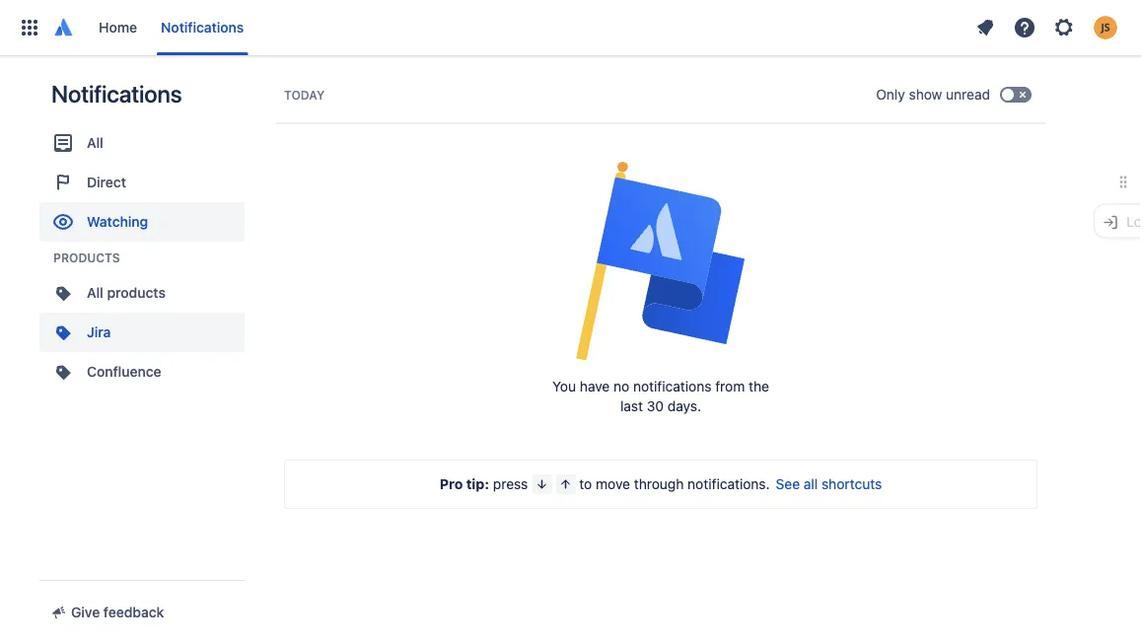 Task type: describe. For each thing, give the bounding box(es) containing it.
product image for confluence
[[51, 360, 75, 384]]

see all shortcuts
[[776, 476, 882, 492]]

pro tip: press
[[440, 476, 528, 492]]

jira
[[87, 324, 111, 340]]

atlassian image
[[51, 16, 75, 39]]

the
[[749, 378, 769, 395]]

direct image
[[51, 171, 75, 194]]

see all shortcuts button
[[776, 474, 882, 494]]

any image
[[51, 131, 75, 155]]

home element
[[12, 0, 968, 55]]

banner containing home
[[0, 0, 1141, 55]]

30
[[647, 398, 664, 414]]

notifications image
[[974, 16, 997, 39]]

move
[[596, 476, 630, 492]]

confluence
[[87, 363, 161, 380]]

confluence button
[[39, 352, 245, 392]]

watching image
[[51, 210, 75, 234]]

days.
[[668, 398, 701, 414]]

press
[[493, 476, 528, 492]]

home button
[[91, 12, 145, 43]]

all for all products
[[87, 285, 103, 301]]

notifications button
[[153, 12, 252, 43]]

direct
[[87, 174, 126, 190]]

give feedback button
[[39, 597, 176, 628]]

give
[[71, 604, 100, 620]]

home
[[99, 19, 137, 36]]

from
[[715, 378, 745, 395]]

see
[[776, 476, 800, 492]]

help icon image
[[1013, 16, 1037, 39]]

all for all
[[87, 135, 103, 151]]

shortcuts
[[822, 476, 882, 492]]

all products button
[[39, 273, 245, 313]]

only
[[876, 86, 905, 103]]

settings icon image
[[1052, 16, 1076, 39]]

give feedback
[[71, 604, 164, 620]]

all
[[804, 476, 818, 492]]

feedback
[[103, 604, 164, 620]]

products
[[53, 251, 120, 264]]



Task type: locate. For each thing, give the bounding box(es) containing it.
products
[[107, 285, 166, 301]]

2 product image from the top
[[51, 360, 75, 384]]

all right any icon
[[87, 135, 103, 151]]

today
[[284, 88, 325, 102]]

tip:
[[466, 476, 489, 492]]

notifications
[[633, 378, 712, 395]]

1 all from the top
[[87, 135, 103, 151]]

all products
[[87, 285, 166, 301]]

to move through notifications.
[[579, 476, 770, 492]]

last
[[620, 398, 643, 414]]

watching
[[87, 214, 148, 230]]

all inside button
[[87, 285, 103, 301]]

watching button
[[39, 202, 245, 242]]

you
[[552, 378, 576, 395]]

notifications up "all" button
[[51, 80, 182, 108]]

feedback image
[[51, 605, 67, 620]]

product image for jira
[[51, 321, 75, 344]]

unread
[[946, 86, 990, 103]]

product image inside confluence button
[[51, 360, 75, 384]]

appswitcher icon image
[[18, 16, 41, 39]]

to
[[579, 476, 592, 492]]

arrow down image
[[534, 476, 550, 492]]

show
[[909, 86, 942, 103]]

jira button
[[39, 313, 245, 352]]

2 all from the top
[[87, 285, 103, 301]]

product image left jira
[[51, 321, 75, 344]]

you have no notifications from the last 30 days.
[[552, 378, 769, 414]]

0 vertical spatial all
[[87, 135, 103, 151]]

atlassian image
[[51, 16, 75, 39]]

only show unread
[[876, 86, 990, 103]]

through
[[634, 476, 684, 492]]

arrow up image
[[558, 476, 573, 492]]

all right product icon
[[87, 285, 103, 301]]

product image
[[51, 281, 75, 305]]

notifications
[[161, 19, 244, 36], [51, 80, 182, 108]]

all button
[[39, 123, 245, 163]]

all inside button
[[87, 135, 103, 151]]

0 vertical spatial product image
[[51, 321, 75, 344]]

notifications inside notifications button
[[161, 19, 244, 36]]

banner
[[0, 0, 1141, 55]]

1 product image from the top
[[51, 321, 75, 344]]

pro
[[440, 476, 463, 492]]

no
[[614, 378, 629, 395]]

product image left the confluence
[[51, 360, 75, 384]]

notifications.
[[688, 476, 770, 492]]

have
[[580, 378, 610, 395]]

1 vertical spatial notifications
[[51, 80, 182, 108]]

0 vertical spatial notifications
[[161, 19, 244, 36]]

all
[[87, 135, 103, 151], [87, 285, 103, 301]]

1 vertical spatial all
[[87, 285, 103, 301]]

1 vertical spatial product image
[[51, 360, 75, 384]]

direct button
[[39, 163, 245, 202]]

product image inside jira button
[[51, 321, 75, 344]]

product image
[[51, 321, 75, 344], [51, 360, 75, 384]]

notifications right the home
[[161, 19, 244, 36]]



